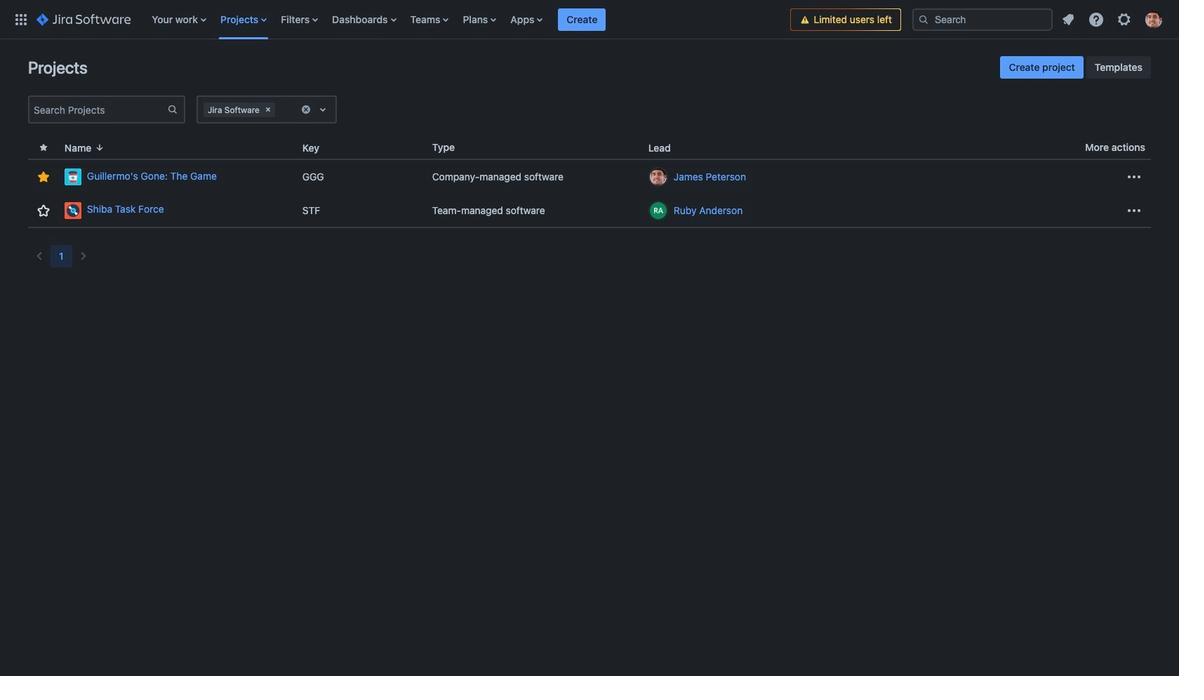 Task type: vqa. For each thing, say whether or not it's contained in the screenshot.
seventh Issue
no



Task type: locate. For each thing, give the bounding box(es) containing it.
list item
[[558, 0, 606, 39]]

clear image
[[262, 104, 274, 115]]

Search Projects text field
[[29, 100, 167, 119]]

help image
[[1088, 11, 1105, 28]]

appswitcher icon image
[[13, 11, 29, 28]]

next image
[[75, 248, 92, 265]]

star shiba task force image
[[35, 202, 52, 219]]

jira software image
[[37, 11, 131, 28], [37, 11, 131, 28]]

None search field
[[913, 8, 1053, 31]]

Choose Jira products text field
[[278, 102, 281, 117]]

your profile and settings image
[[1146, 11, 1162, 28]]

0 horizontal spatial list
[[145, 0, 791, 39]]

banner
[[0, 0, 1179, 39]]

list
[[145, 0, 791, 39], [1056, 7, 1171, 32]]

group
[[1001, 56, 1151, 79]]



Task type: describe. For each thing, give the bounding box(es) containing it.
settings image
[[1116, 11, 1133, 28]]

more image
[[1126, 202, 1143, 219]]

clear image
[[300, 104, 312, 115]]

1 horizontal spatial list
[[1056, 7, 1171, 32]]

open image
[[314, 101, 331, 118]]

search image
[[918, 14, 929, 25]]

star guillermo's gone: the game image
[[35, 168, 52, 185]]

primary element
[[8, 0, 791, 39]]

more image
[[1126, 168, 1143, 185]]

notifications image
[[1060, 11, 1077, 28]]

Search field
[[913, 8, 1053, 31]]

previous image
[[31, 248, 48, 265]]



